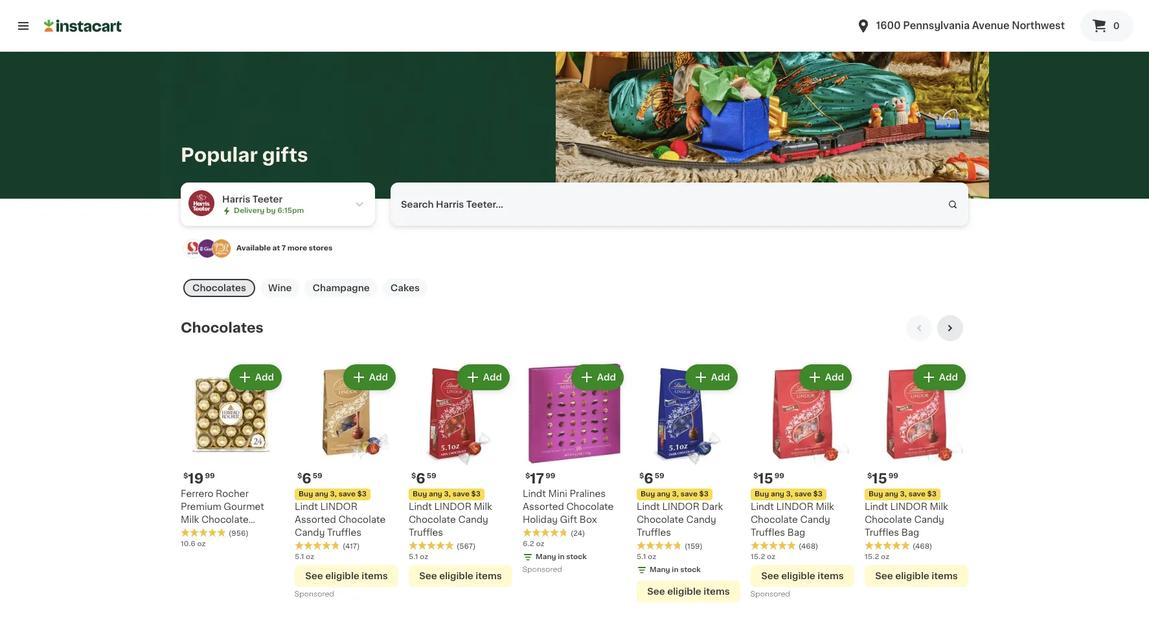 Task type: vqa. For each thing, say whether or not it's contained in the screenshot.
left Lists
no



Task type: locate. For each thing, give the bounding box(es) containing it.
2 $ from the left
[[297, 473, 302, 480]]

eligible
[[325, 572, 360, 582], [440, 572, 474, 582], [782, 572, 816, 582], [896, 572, 930, 582], [668, 588, 702, 597]]

3 5.1 from the left
[[637, 554, 646, 561]]

1 horizontal spatial stock
[[681, 567, 701, 574]]

assorted
[[523, 503, 564, 512], [295, 516, 336, 525]]

chocolates down chocolates button
[[181, 322, 264, 335]]

many in stock
[[536, 554, 587, 561], [650, 567, 701, 574]]

1 horizontal spatial 15
[[873, 473, 888, 486]]

1 15.2 from the left
[[751, 554, 766, 561]]

3 buy from the left
[[641, 491, 655, 499]]

2 15.2 from the left
[[865, 554, 880, 561]]

0 horizontal spatial 5.1
[[295, 554, 304, 561]]

0 horizontal spatial 15.2
[[751, 554, 766, 561]]

3 $ from the left
[[412, 473, 416, 480]]

2 horizontal spatial 59
[[655, 473, 665, 480]]

59
[[313, 473, 323, 480], [427, 473, 437, 480], [655, 473, 665, 480]]

0 horizontal spatial $ 15 99
[[754, 473, 785, 486]]

5.1 oz down the lindt lindor dark chocolate candy truffles
[[637, 554, 657, 561]]

6.2 oz
[[523, 541, 545, 549]]

1 horizontal spatial harris
[[436, 200, 464, 209]]

15
[[758, 473, 774, 486], [873, 473, 888, 486]]

0 vertical spatial holiday
[[523, 516, 558, 525]]

lindt
[[523, 490, 546, 499], [295, 503, 318, 512], [409, 503, 432, 512], [637, 503, 660, 512], [751, 503, 774, 512], [865, 503, 888, 512]]

popular gifts
[[181, 146, 308, 164]]

3 truffles from the left
[[637, 529, 671, 538]]

$3
[[357, 491, 367, 499], [472, 491, 481, 499], [700, 491, 709, 499], [814, 491, 823, 499], [928, 491, 937, 499]]

save for sixth product group from left
[[795, 491, 812, 499]]

5.1 for lindt lindor assorted chocolate candy truffles
[[295, 554, 304, 561]]

holiday
[[523, 516, 558, 525], [230, 542, 265, 551]]

0 horizontal spatial many
[[536, 554, 556, 561]]

15.2
[[751, 554, 766, 561], [865, 554, 880, 561]]

5 add from the left
[[711, 374, 730, 383]]

gift
[[560, 516, 578, 525], [181, 555, 198, 564]]

milk inside ferrero rocher premium gourmet milk chocolate hazelnut luxury chocolate holiday gift
[[181, 516, 199, 525]]

$ inside "$ 19 99"
[[183, 473, 188, 480]]

add
[[255, 374, 274, 383], [369, 374, 388, 383], [483, 374, 502, 383], [597, 374, 616, 383], [711, 374, 730, 383], [825, 374, 844, 383], [940, 374, 958, 383]]

2 3, from the left
[[444, 491, 451, 499]]

0 horizontal spatial holiday
[[230, 542, 265, 551]]

harris teeter brand logo image
[[189, 191, 215, 216]]

candy inside the lindt lindor assorted chocolate candy truffles
[[295, 529, 325, 538]]

2 horizontal spatial 5.1 oz
[[637, 554, 657, 561]]

★★★★★
[[181, 529, 226, 538], [181, 529, 226, 538], [523, 529, 568, 538], [523, 529, 568, 538], [295, 542, 340, 551], [295, 542, 340, 551], [409, 542, 454, 551], [409, 542, 454, 551], [637, 542, 682, 551], [637, 542, 682, 551], [751, 542, 796, 551], [751, 542, 796, 551], [865, 542, 911, 551], [865, 542, 911, 551]]

chocolate inside the lindt lindor dark chocolate candy truffles
[[637, 516, 684, 525]]

buy for 5th product group
[[641, 491, 655, 499]]

0 vertical spatial many
[[536, 554, 556, 561]]

lindor inside the lindt lindor dark chocolate candy truffles
[[663, 503, 700, 512]]

59 up the lindt lindor dark chocolate candy truffles
[[655, 473, 665, 480]]

0 horizontal spatial 5.1 oz
[[295, 554, 314, 561]]

1 6 from the left
[[302, 473, 312, 486]]

oz
[[197, 541, 206, 549], [536, 541, 545, 549], [306, 554, 314, 561], [420, 554, 429, 561], [648, 554, 657, 561], [767, 554, 776, 561], [881, 554, 890, 561]]

2 15.2 oz from the left
[[865, 554, 890, 561]]

5.1 down the lindt lindor dark chocolate candy truffles
[[637, 554, 646, 561]]

10.6 oz
[[181, 541, 206, 549]]

0 vertical spatial stock
[[567, 554, 587, 561]]

truffles inside the "lindt lindor milk chocolate candy truffles"
[[409, 529, 443, 538]]

1 horizontal spatial 6
[[416, 473, 426, 486]]

assorted inside the lindt lindor assorted chocolate candy truffles
[[295, 516, 336, 525]]

1 bag from the left
[[788, 529, 806, 538]]

harris right the 'search'
[[436, 200, 464, 209]]

99
[[205, 473, 215, 480], [546, 473, 556, 480], [775, 473, 785, 480], [889, 473, 899, 480]]

1 horizontal spatial 15.2
[[865, 554, 880, 561]]

2 (468) from the left
[[913, 544, 933, 551]]

3 99 from the left
[[775, 473, 785, 480]]

delivery by 6:15pm
[[234, 207, 304, 214]]

see
[[305, 572, 323, 582], [419, 572, 437, 582], [762, 572, 779, 582], [876, 572, 894, 582], [648, 588, 665, 597]]

0 horizontal spatial (468)
[[799, 544, 819, 551]]

sponsored badge image for 6
[[295, 592, 334, 599]]

2 6 from the left
[[416, 473, 426, 486]]

any for fifth product group from right's see eligible items button
[[429, 491, 443, 499]]

(24)
[[571, 531, 585, 538]]

$ 6 59
[[297, 473, 323, 486], [412, 473, 437, 486], [640, 473, 665, 486]]

2 horizontal spatial 6
[[644, 473, 654, 486]]

6 $ from the left
[[754, 473, 758, 480]]

see eligible items button
[[295, 566, 399, 588], [409, 566, 513, 588], [751, 566, 855, 588], [865, 566, 969, 588], [637, 582, 741, 604]]

in down lindt mini pralines assorted chocolate holiday gift box
[[558, 554, 565, 561]]

5.1 down the lindt lindor assorted chocolate candy truffles
[[295, 554, 304, 561]]

(956)
[[229, 531, 249, 538]]

5 buy any 3, save $3 from the left
[[869, 491, 937, 499]]

2 buy from the left
[[413, 491, 427, 499]]

stock down (24)
[[567, 554, 587, 561]]

6
[[302, 473, 312, 486], [416, 473, 426, 486], [644, 473, 654, 486]]

$ 15 99 for sixth product group from left
[[754, 473, 785, 486]]

1 lindt lindor milk chocolate candy truffles bag from the left
[[751, 503, 835, 538]]

3 save from the left
[[681, 491, 698, 499]]

ferrero
[[181, 490, 214, 499]]

0 horizontal spatial bag
[[788, 529, 806, 538]]

1 horizontal spatial in
[[672, 567, 679, 574]]

any for see eligible items button associated with sixth product group from left
[[771, 491, 785, 499]]

$ 15 99 for first product group from right
[[868, 473, 899, 486]]

5 3, from the left
[[901, 491, 907, 499]]

5 lindor from the left
[[891, 503, 928, 512]]

1 buy from the left
[[299, 491, 313, 499]]

3 any from the left
[[657, 491, 671, 499]]

4 any from the left
[[771, 491, 785, 499]]

instacart logo image
[[44, 18, 122, 34]]

1 vertical spatial assorted
[[295, 516, 336, 525]]

oz for product group containing 17
[[536, 541, 545, 549]]

2 5.1 oz from the left
[[409, 554, 429, 561]]

1 horizontal spatial lindt lindor milk chocolate candy truffles bag
[[865, 503, 949, 538]]

5 add button from the left
[[687, 366, 737, 390]]

see eligible items button for sixth product group from left
[[751, 566, 855, 588]]

0 horizontal spatial 6
[[302, 473, 312, 486]]

stock for 17
[[567, 554, 587, 561]]

items for first product group from right
[[932, 572, 958, 582]]

0 horizontal spatial harris
[[222, 195, 250, 204]]

3 59 from the left
[[655, 473, 665, 480]]

1 vertical spatial chocolates
[[181, 322, 264, 335]]

many down 6.2 oz
[[536, 554, 556, 561]]

at
[[273, 245, 280, 252]]

5.1 for lindt lindor dark chocolate candy truffles
[[637, 554, 646, 561]]

0 horizontal spatial 59
[[313, 473, 323, 480]]

6 for lindt lindor milk chocolate candy truffles
[[416, 473, 426, 486]]

chocolates down "wegmans logo"
[[192, 284, 246, 293]]

15.2 oz for sixth product group from left
[[751, 554, 776, 561]]

1 any from the left
[[315, 491, 329, 499]]

lindt inside the lindt lindor dark chocolate candy truffles
[[637, 503, 660, 512]]

gourmet
[[224, 503, 264, 512]]

5.1
[[295, 554, 304, 561], [409, 554, 418, 561], [637, 554, 646, 561]]

truffles
[[327, 529, 362, 538], [409, 529, 443, 538], [637, 529, 671, 538], [751, 529, 786, 538], [865, 529, 900, 538]]

1 horizontal spatial 5.1
[[409, 554, 418, 561]]

1 vertical spatial many in stock
[[650, 567, 701, 574]]

1 horizontal spatial assorted
[[523, 503, 564, 512]]

5 $ from the left
[[640, 473, 644, 480]]

0 horizontal spatial $ 6 59
[[297, 473, 323, 486]]

4 $ from the left
[[526, 473, 530, 480]]

1 horizontal spatial $ 6 59
[[412, 473, 437, 486]]

5.1 oz
[[295, 554, 314, 561], [409, 554, 429, 561], [637, 554, 657, 561]]

see eligible items for 2nd product group from the left
[[305, 572, 388, 582]]

2 lindt lindor milk chocolate candy truffles bag from the left
[[865, 503, 949, 538]]

0 horizontal spatial sponsored badge image
[[295, 592, 334, 599]]

1 product group from the left
[[181, 363, 284, 564]]

0 horizontal spatial 15.2 oz
[[751, 554, 776, 561]]

2 any from the left
[[429, 491, 443, 499]]

6 up the lindt lindor dark chocolate candy truffles
[[644, 473, 654, 486]]

stores
[[309, 245, 333, 252]]

buy for first product group from right
[[869, 491, 884, 499]]

1 horizontal spatial many in stock
[[650, 567, 701, 574]]

see eligible items button for 5th product group
[[637, 582, 741, 604]]

many in stock for buy any 3, save $3
[[650, 567, 701, 574]]

giant food logo image
[[198, 239, 217, 259]]

lindor for first product group from right
[[891, 503, 928, 512]]

0 vertical spatial gift
[[560, 516, 578, 525]]

1 5.1 oz from the left
[[295, 554, 314, 561]]

candy for 5th product group
[[687, 516, 717, 525]]

0 horizontal spatial many in stock
[[536, 554, 587, 561]]

0 horizontal spatial in
[[558, 554, 565, 561]]

gift inside lindt mini pralines assorted chocolate holiday gift box
[[560, 516, 578, 525]]

save for fifth product group from right
[[453, 491, 470, 499]]

stock for buy any 3, save $3
[[681, 567, 701, 574]]

2 5.1 from the left
[[409, 554, 418, 561]]

3 5.1 oz from the left
[[637, 554, 657, 561]]

product group
[[181, 363, 284, 564], [295, 363, 399, 602], [409, 363, 513, 588], [523, 363, 627, 578], [637, 363, 741, 604], [751, 363, 855, 602], [865, 363, 969, 588]]

4 lindor from the left
[[777, 503, 814, 512]]

15.2 oz for first product group from right
[[865, 554, 890, 561]]

1 horizontal spatial 59
[[427, 473, 437, 480]]

1 59 from the left
[[313, 473, 323, 480]]

harris
[[222, 195, 250, 204], [436, 200, 464, 209]]

$ 15 99
[[754, 473, 785, 486], [868, 473, 899, 486]]

4 add button from the left
[[573, 366, 623, 390]]

$ 6 59 up the lindt lindor assorted chocolate candy truffles
[[297, 473, 323, 486]]

stock down (159)
[[681, 567, 701, 574]]

lindt lindor milk chocolate candy truffles bag
[[751, 503, 835, 538], [865, 503, 949, 538]]

luxury
[[224, 529, 255, 538]]

2 add button from the left
[[345, 366, 395, 390]]

candy for first product group from right
[[915, 516, 945, 525]]

6 add button from the left
[[801, 366, 851, 390]]

pralines
[[570, 490, 606, 499]]

2 bag from the left
[[902, 529, 920, 538]]

1600 pennsylvania avenue northwest button
[[856, 8, 1065, 44]]

59 up the "lindt lindor milk chocolate candy truffles"
[[427, 473, 437, 480]]

$ 6 59 up the lindt lindor dark chocolate candy truffles
[[640, 473, 665, 486]]

lindt lindor milk chocolate candy truffles bag for first product group from right
[[865, 503, 949, 538]]

1 vertical spatial gift
[[181, 555, 198, 564]]

wegmans logo image
[[212, 239, 231, 259]]

lindt mini pralines assorted chocolate holiday gift box
[[523, 490, 614, 525]]

59 up the lindt lindor assorted chocolate candy truffles
[[313, 473, 323, 480]]

7
[[282, 245, 286, 252]]

3 6 from the left
[[644, 473, 654, 486]]

7 $ from the left
[[868, 473, 873, 480]]

lindor for fifth product group from right
[[434, 503, 472, 512]]

5.1 down the "lindt lindor milk chocolate candy truffles"
[[409, 554, 418, 561]]

5.1 oz down the lindt lindor assorted chocolate candy truffles
[[295, 554, 314, 561]]

5 truffles from the left
[[865, 529, 900, 538]]

1 5.1 from the left
[[295, 554, 304, 561]]

1 15.2 oz from the left
[[751, 554, 776, 561]]

see eligible items
[[305, 572, 388, 582], [419, 572, 502, 582], [762, 572, 844, 582], [876, 572, 958, 582], [648, 588, 730, 597]]

by
[[266, 207, 276, 214]]

see eligible items for sixth product group from left
[[762, 572, 844, 582]]

3, for sixth product group from left
[[786, 491, 793, 499]]

stock
[[567, 554, 587, 561], [681, 567, 701, 574]]

1 $ 6 59 from the left
[[297, 473, 323, 486]]

gift down 10.6
[[181, 555, 198, 564]]

buy for sixth product group from left
[[755, 491, 769, 499]]

3 3, from the left
[[672, 491, 679, 499]]

3,
[[330, 491, 337, 499], [444, 491, 451, 499], [672, 491, 679, 499], [786, 491, 793, 499], [901, 491, 907, 499]]

1 horizontal spatial $ 15 99
[[868, 473, 899, 486]]

3 add button from the left
[[459, 366, 509, 390]]

1 horizontal spatial many
[[650, 567, 671, 574]]

lindor inside the lindt lindor assorted chocolate candy truffles
[[320, 503, 358, 512]]

5 any from the left
[[885, 491, 899, 499]]

2 horizontal spatial $ 6 59
[[640, 473, 665, 486]]

add button
[[231, 366, 281, 390], [345, 366, 395, 390], [459, 366, 509, 390], [573, 366, 623, 390], [687, 366, 737, 390], [801, 366, 851, 390], [915, 366, 965, 390]]

teeter
[[253, 195, 283, 204]]

candy inside the "lindt lindor milk chocolate candy truffles"
[[458, 516, 489, 525]]

1 (468) from the left
[[799, 544, 819, 551]]

1 99 from the left
[[205, 473, 215, 480]]

bag for first product group from right
[[902, 529, 920, 538]]

candy for fifth product group from right
[[458, 516, 489, 525]]

5 save from the left
[[909, 491, 926, 499]]

0 vertical spatial assorted
[[523, 503, 564, 512]]

candy for sixth product group from left
[[801, 516, 831, 525]]

7 add from the left
[[940, 374, 958, 383]]

2 99 from the left
[[546, 473, 556, 480]]

2 horizontal spatial sponsored badge image
[[751, 592, 790, 599]]

0 horizontal spatial stock
[[567, 554, 587, 561]]

bag
[[788, 529, 806, 538], [902, 529, 920, 538]]

northwest
[[1012, 21, 1065, 30]]

4 save from the left
[[795, 491, 812, 499]]

any for see eligible items button corresponding to first product group from right
[[885, 491, 899, 499]]

4 99 from the left
[[889, 473, 899, 480]]

1 vertical spatial holiday
[[230, 542, 265, 551]]

1 horizontal spatial (468)
[[913, 544, 933, 551]]

gift up (24)
[[560, 516, 578, 525]]

milk for sixth product group from left
[[816, 503, 835, 512]]

harris up delivery
[[222, 195, 250, 204]]

0 horizontal spatial lindt lindor milk chocolate candy truffles bag
[[751, 503, 835, 538]]

0 vertical spatial many in stock
[[536, 554, 587, 561]]

15.2 oz
[[751, 554, 776, 561], [865, 554, 890, 561]]

1 horizontal spatial 15.2 oz
[[865, 554, 890, 561]]

2 truffles from the left
[[409, 529, 443, 538]]

$ 6 59 up the "lindt lindor milk chocolate candy truffles"
[[412, 473, 437, 486]]

wine
[[268, 284, 292, 293]]

any
[[315, 491, 329, 499], [429, 491, 443, 499], [657, 491, 671, 499], [771, 491, 785, 499], [885, 491, 899, 499]]

1 vertical spatial in
[[672, 567, 679, 574]]

buy any 3, save $3
[[299, 491, 367, 499], [413, 491, 481, 499], [641, 491, 709, 499], [755, 491, 823, 499], [869, 491, 937, 499]]

items
[[362, 572, 388, 582], [476, 572, 502, 582], [818, 572, 844, 582], [932, 572, 958, 582], [704, 588, 730, 597]]

2 $ 15 99 from the left
[[868, 473, 899, 486]]

2 horizontal spatial 5.1
[[637, 554, 646, 561]]

holiday up 6.2 oz
[[523, 516, 558, 525]]

candy
[[458, 516, 489, 525], [687, 516, 717, 525], [801, 516, 831, 525], [915, 516, 945, 525], [295, 529, 325, 538]]

1 add button from the left
[[231, 366, 281, 390]]

many down the lindt lindor dark chocolate candy truffles
[[650, 567, 671, 574]]

6 up the lindt lindor assorted chocolate candy truffles
[[302, 473, 312, 486]]

4 3, from the left
[[786, 491, 793, 499]]

save
[[339, 491, 356, 499], [453, 491, 470, 499], [681, 491, 698, 499], [795, 491, 812, 499], [909, 491, 926, 499]]

many
[[536, 554, 556, 561], [650, 567, 671, 574]]

5 buy from the left
[[869, 491, 884, 499]]

1 lindor from the left
[[320, 503, 358, 512]]

many in stock down (159)
[[650, 567, 701, 574]]

buy for fifth product group from right
[[413, 491, 427, 499]]

milk
[[474, 503, 492, 512], [816, 503, 835, 512], [930, 503, 949, 512], [181, 516, 199, 525]]

5.1 oz for lindt lindor assorted chocolate candy truffles
[[295, 554, 314, 561]]

1 horizontal spatial gift
[[560, 516, 578, 525]]

gift inside ferrero rocher premium gourmet milk chocolate hazelnut luxury chocolate holiday gift
[[181, 555, 198, 564]]

0 vertical spatial in
[[558, 554, 565, 561]]

0 horizontal spatial assorted
[[295, 516, 336, 525]]

3 lindor from the left
[[663, 503, 700, 512]]

see eligible items button for fifth product group from right
[[409, 566, 513, 588]]

sponsored badge image
[[523, 567, 562, 574], [295, 592, 334, 599], [751, 592, 790, 599]]

chocolate
[[567, 503, 614, 512], [201, 516, 249, 525], [339, 516, 386, 525], [409, 516, 456, 525], [637, 516, 684, 525], [751, 516, 798, 525], [865, 516, 912, 525], [181, 542, 228, 551]]

champagne
[[313, 284, 370, 293]]

search harris teeter... link
[[391, 183, 969, 226]]

product group containing 17
[[523, 363, 627, 578]]

2 $ 6 59 from the left
[[412, 473, 437, 486]]

2 15 from the left
[[873, 473, 888, 486]]

7 product group from the left
[[865, 363, 969, 588]]

0 vertical spatial chocolates
[[192, 284, 246, 293]]

oz for 5th product group
[[648, 554, 657, 561]]

15.2 for first product group from right
[[865, 554, 880, 561]]

4 buy any 3, save $3 from the left
[[755, 491, 823, 499]]

popular
[[181, 146, 258, 164]]

holiday down (956) on the left bottom of the page
[[230, 542, 265, 551]]

1 $ from the left
[[183, 473, 188, 480]]

1 vertical spatial stock
[[681, 567, 701, 574]]

milk for first product group from right
[[930, 503, 949, 512]]

in down the lindt lindor dark chocolate candy truffles
[[672, 567, 679, 574]]

5.1 oz down the "lindt lindor milk chocolate candy truffles"
[[409, 554, 429, 561]]

milk inside the "lindt lindor milk chocolate candy truffles"
[[474, 503, 492, 512]]

3, for fifth product group from right
[[444, 491, 451, 499]]

1 $ 15 99 from the left
[[754, 473, 785, 486]]

2 save from the left
[[453, 491, 470, 499]]

0 horizontal spatial 15
[[758, 473, 774, 486]]

in for buy any 3, save $3
[[672, 567, 679, 574]]

box
[[580, 516, 597, 525]]

4 product group from the left
[[523, 363, 627, 578]]

safeway logo image
[[183, 239, 203, 259]]

3 $ 6 59 from the left
[[640, 473, 665, 486]]

in for 17
[[558, 554, 565, 561]]

2 add from the left
[[369, 374, 388, 383]]

candy inside the lindt lindor dark chocolate candy truffles
[[687, 516, 717, 525]]

chocolates inside chocolates button
[[192, 284, 246, 293]]

lindor
[[320, 503, 358, 512], [434, 503, 472, 512], [663, 503, 700, 512], [777, 503, 814, 512], [891, 503, 928, 512]]

1 horizontal spatial bag
[[902, 529, 920, 538]]

$ inside $ 17 99
[[526, 473, 530, 480]]

1 horizontal spatial 5.1 oz
[[409, 554, 429, 561]]

1 truffles from the left
[[327, 529, 362, 538]]

chocolate inside lindt mini pralines assorted chocolate holiday gift box
[[567, 503, 614, 512]]

see eligible items for fifth product group from right
[[419, 572, 502, 582]]

3, for 5th product group
[[672, 491, 679, 499]]

1 save from the left
[[339, 491, 356, 499]]

$
[[183, 473, 188, 480], [297, 473, 302, 480], [412, 473, 416, 480], [526, 473, 530, 480], [640, 473, 644, 480], [754, 473, 758, 480], [868, 473, 873, 480]]

0 horizontal spatial gift
[[181, 555, 198, 564]]

lindt inside the "lindt lindor milk chocolate candy truffles"
[[409, 503, 432, 512]]

$ for sixth product group from left
[[754, 473, 758, 480]]

59 for lindt lindor assorted chocolate candy truffles
[[313, 473, 323, 480]]

hazelnut
[[181, 529, 221, 538]]

2 59 from the left
[[427, 473, 437, 480]]

6 up the "lindt lindor milk chocolate candy truffles"
[[416, 473, 426, 486]]

chocolates inside item carousel region
[[181, 322, 264, 335]]

1 3, from the left
[[330, 491, 337, 499]]

4 buy from the left
[[755, 491, 769, 499]]

lindt lindor assorted chocolate candy truffles
[[295, 503, 386, 538]]

15.2 for sixth product group from left
[[751, 554, 766, 561]]

in
[[558, 554, 565, 561], [672, 567, 679, 574]]

buy
[[299, 491, 313, 499], [413, 491, 427, 499], [641, 491, 655, 499], [755, 491, 769, 499], [869, 491, 884, 499]]

many in stock down (24)
[[536, 554, 587, 561]]

1600 pennsylvania avenue northwest
[[877, 21, 1065, 30]]

1 horizontal spatial holiday
[[523, 516, 558, 525]]

lindor inside the "lindt lindor milk chocolate candy truffles"
[[434, 503, 472, 512]]

1 vertical spatial many
[[650, 567, 671, 574]]



Task type: describe. For each thing, give the bounding box(es) containing it.
3 add from the left
[[483, 374, 502, 383]]

available
[[237, 245, 271, 252]]

oz for 2nd product group from the left
[[306, 554, 314, 561]]

0
[[1114, 21, 1120, 30]]

$ 6 59 for lindt lindor dark chocolate candy truffles
[[640, 473, 665, 486]]

6:15pm
[[277, 207, 304, 214]]

3 buy any 3, save $3 from the left
[[641, 491, 709, 499]]

see eligible items for first product group from right
[[876, 572, 958, 582]]

3, for 2nd product group from the left
[[330, 491, 337, 499]]

4 truffles from the left
[[751, 529, 786, 538]]

cakes button
[[383, 280, 428, 298]]

gifts
[[262, 146, 308, 164]]

chocolate inside the "lindt lindor milk chocolate candy truffles"
[[409, 516, 456, 525]]

search
[[401, 200, 434, 209]]

dark
[[702, 503, 723, 512]]

lindt lindor milk chocolate candy truffles bag for sixth product group from left
[[751, 503, 835, 538]]

truffles inside the lindt lindor assorted chocolate candy truffles
[[327, 529, 362, 538]]

see for sixth product group from left
[[762, 572, 779, 582]]

save for 5th product group
[[681, 491, 698, 499]]

3 product group from the left
[[409, 363, 513, 588]]

truffles inside the lindt lindor dark chocolate candy truffles
[[637, 529, 671, 538]]

holiday inside lindt mini pralines assorted chocolate holiday gift box
[[523, 516, 558, 525]]

sponsored badge image for 15
[[751, 592, 790, 599]]

chocolates button
[[183, 280, 255, 298]]

avenue
[[973, 21, 1010, 30]]

0 button
[[1081, 10, 1134, 41]]

5 product group from the left
[[637, 363, 741, 604]]

99 inside "$ 19 99"
[[205, 473, 215, 480]]

chocolate inside the lindt lindor assorted chocolate candy truffles
[[339, 516, 386, 525]]

product group containing 19
[[181, 363, 284, 564]]

1 buy any 3, save $3 from the left
[[299, 491, 367, 499]]

lindt lindor milk chocolate candy truffles
[[409, 503, 492, 538]]

see for first product group from right
[[876, 572, 894, 582]]

see for 5th product group
[[648, 588, 665, 597]]

(159)
[[685, 544, 703, 551]]

(567)
[[457, 544, 476, 551]]

search harris teeter...
[[401, 200, 504, 209]]

many for buy any 3, save $3
[[650, 567, 671, 574]]

$ for fifth product group from right
[[412, 473, 416, 480]]

rocher
[[216, 490, 249, 499]]

items for 5th product group
[[704, 588, 730, 597]]

item carousel region
[[181, 316, 969, 611]]

17
[[530, 473, 544, 486]]

eligible for 5th product group
[[668, 588, 702, 597]]

items for 2nd product group from the left
[[362, 572, 388, 582]]

oz for sixth product group from left
[[767, 554, 776, 561]]

99 inside $ 17 99
[[546, 473, 556, 480]]

19
[[188, 473, 204, 486]]

champagne button
[[305, 280, 378, 298]]

many in stock for 17
[[536, 554, 587, 561]]

bag for sixth product group from left
[[788, 529, 806, 538]]

4 $3 from the left
[[814, 491, 823, 499]]

$ 17 99
[[526, 473, 556, 486]]

5 $3 from the left
[[928, 491, 937, 499]]

lindor for sixth product group from left
[[777, 503, 814, 512]]

harris inside search harris teeter... link
[[436, 200, 464, 209]]

(468) for see eligible items button associated with sixth product group from left
[[799, 544, 819, 551]]

many for 17
[[536, 554, 556, 561]]

1600
[[877, 21, 901, 30]]

ferrero rocher premium gourmet milk chocolate hazelnut luxury chocolate holiday gift
[[181, 490, 265, 564]]

see eligible items button for first product group from right
[[865, 566, 969, 588]]

1 horizontal spatial sponsored badge image
[[523, 567, 562, 574]]

harris teeter
[[222, 195, 283, 204]]

lindor for 5th product group
[[663, 503, 700, 512]]

milk for fifth product group from right
[[474, 503, 492, 512]]

1 $3 from the left
[[357, 491, 367, 499]]

59 for lindt lindor milk chocolate candy truffles
[[427, 473, 437, 480]]

pennsylvania
[[904, 21, 970, 30]]

1 15 from the left
[[758, 473, 774, 486]]

save for 2nd product group from the left
[[339, 491, 356, 499]]

eligible for 2nd product group from the left
[[325, 572, 360, 582]]

$ for first product group from right
[[868, 473, 873, 480]]

lindt lindor dark chocolate candy truffles
[[637, 503, 723, 538]]

7 add button from the left
[[915, 366, 965, 390]]

assorted inside lindt mini pralines assorted chocolate holiday gift box
[[523, 503, 564, 512]]

2 buy any 3, save $3 from the left
[[413, 491, 481, 499]]

save for first product group from right
[[909, 491, 926, 499]]

available at 7 more stores
[[237, 245, 333, 252]]

2 product group from the left
[[295, 363, 399, 602]]

oz for fifth product group from right
[[420, 554, 429, 561]]

6 for lindt lindor assorted chocolate candy truffles
[[302, 473, 312, 486]]

see for fifth product group from right
[[419, 572, 437, 582]]

59 for lindt lindor dark chocolate candy truffles
[[655, 473, 665, 480]]

6.2
[[523, 541, 535, 549]]

5.1 oz for lindt lindor dark chocolate candy truffles
[[637, 554, 657, 561]]

cakes
[[391, 284, 420, 293]]

lindt inside lindt mini pralines assorted chocolate holiday gift box
[[523, 490, 546, 499]]

6 for lindt lindor dark chocolate candy truffles
[[644, 473, 654, 486]]

mini
[[549, 490, 568, 499]]

eligible for fifth product group from right
[[440, 572, 474, 582]]

holiday inside ferrero rocher premium gourmet milk chocolate hazelnut luxury chocolate holiday gift
[[230, 542, 265, 551]]

buy for 2nd product group from the left
[[299, 491, 313, 499]]

see for 2nd product group from the left
[[305, 572, 323, 582]]

$ 6 59 for lindt lindor milk chocolate candy truffles
[[412, 473, 437, 486]]

6 product group from the left
[[751, 363, 855, 602]]

oz for product group containing 19
[[197, 541, 206, 549]]

delivery
[[234, 207, 265, 214]]

items for sixth product group from left
[[818, 572, 844, 582]]

oz for first product group from right
[[881, 554, 890, 561]]

wine button
[[261, 280, 300, 298]]

10.6
[[181, 541, 196, 549]]

$ for 5th product group
[[640, 473, 644, 480]]

see eligible items for 5th product group
[[648, 588, 730, 597]]

3 $3 from the left
[[700, 491, 709, 499]]

4 add from the left
[[597, 374, 616, 383]]

5.1 for lindt lindor milk chocolate candy truffles
[[409, 554, 418, 561]]

lindt inside the lindt lindor assorted chocolate candy truffles
[[295, 503, 318, 512]]

$ for 2nd product group from the left
[[297, 473, 302, 480]]

$ 6 59 for lindt lindor assorted chocolate candy truffles
[[297, 473, 323, 486]]

teeter...
[[466, 200, 504, 209]]

6 add from the left
[[825, 374, 844, 383]]

5.1 oz for lindt lindor milk chocolate candy truffles
[[409, 554, 429, 561]]

items for fifth product group from right
[[476, 572, 502, 582]]

$ 19 99
[[183, 473, 215, 486]]

1 add from the left
[[255, 374, 274, 383]]

(468) for see eligible items button corresponding to first product group from right
[[913, 544, 933, 551]]

candy for 2nd product group from the left
[[295, 529, 325, 538]]

see eligible items button for 2nd product group from the left
[[295, 566, 399, 588]]

premium
[[181, 503, 221, 512]]

popular gifts main content
[[0, 49, 1150, 619]]

any for see eligible items button for 5th product group
[[657, 491, 671, 499]]

eligible for sixth product group from left
[[782, 572, 816, 582]]

any for see eligible items button corresponding to 2nd product group from the left
[[315, 491, 329, 499]]

(417)
[[343, 544, 360, 551]]

2 $3 from the left
[[472, 491, 481, 499]]

lindor for 2nd product group from the left
[[320, 503, 358, 512]]

more
[[288, 245, 307, 252]]

3, for first product group from right
[[901, 491, 907, 499]]



